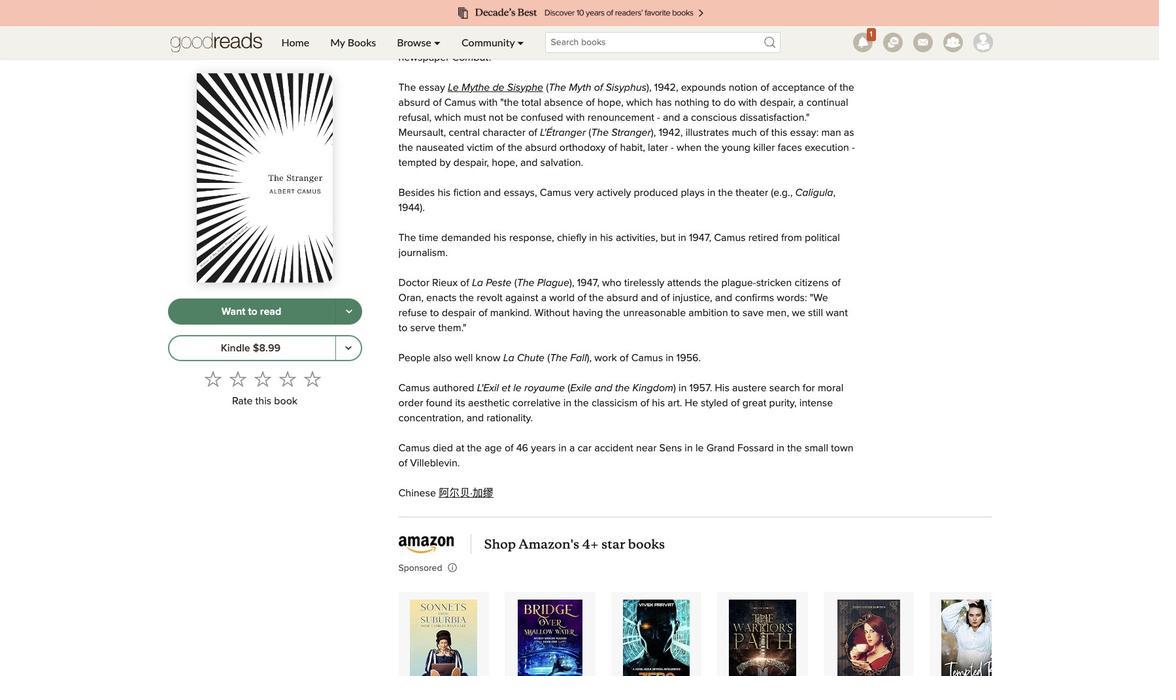 Task type: vqa. For each thing, say whether or not it's contained in the screenshot.
all
no



Task type: locate. For each thing, give the bounding box(es) containing it.
1 vertical spatial la
[[503, 353, 515, 363]]

2 book cover image from the left
[[518, 600, 583, 677]]

kindle
[[221, 343, 250, 354]]

▾ down "university"
[[517, 36, 524, 48]]

my books
[[330, 36, 376, 48]]

having
[[573, 308, 603, 318]]

( up 'against' on the left top of the page
[[514, 278, 517, 288]]

semi-
[[412, 0, 437, 2]]

0 vertical spatial 1942,
[[654, 82, 679, 93]]

0 horizontal spatial at
[[456, 443, 465, 454]]

of right circles
[[693, 0, 701, 2]]

his left activities,
[[600, 233, 613, 243]]

( right sisyphe
[[546, 82, 549, 93]]

them."
[[438, 323, 467, 333]]

le mythe de sisyphe link
[[448, 82, 543, 93]]

camus down the chance
[[757, 22, 788, 33]]

years
[[668, 7, 693, 17], [531, 443, 556, 454]]

0 horizontal spatial which
[[435, 112, 461, 123]]

with down le mythe de sisyphe 'link'
[[479, 97, 498, 108]]

the inside the time demanded his response, chiefly in his activities, but in 1947, camus retired from political journalism.
[[399, 233, 416, 243]]

with inside of semi-proletarian parents, early attached to intellectual circles of strongly revolutionary tendencies, with a deep interest, he came at the age of 25 years in 1938; only chance prevented him from pursuing a university career in that field. the man and the times met: camus joined the resistance movement during the occupation and after the liberation served as a columnist for the newspaper
[[454, 7, 473, 17]]

4+
[[582, 537, 599, 553]]

camus left the "retired"
[[714, 233, 746, 243]]

early
[[529, 0, 551, 2]]

shop
[[484, 537, 516, 553]]

1 horizontal spatial which
[[626, 97, 653, 108]]

▾
[[434, 36, 441, 48], [517, 36, 524, 48]]

0 vertical spatial man
[[647, 22, 667, 33]]

resistance
[[399, 37, 445, 48]]

camus inside the time demanded his response, chiefly in his activities, but in 1947, camus retired from political journalism.
[[714, 233, 746, 243]]

camus inside of semi-proletarian parents, early attached to intellectual circles of strongly revolutionary tendencies, with a deep interest, he came at the age of 25 years in 1938; only chance prevented him from pursuing a university career in that field. the man and the times met: camus joined the resistance movement during the occupation and after the liberation served as a columnist for the newspaper
[[757, 22, 788, 33]]

1 horizontal spatial as
[[844, 127, 855, 138]]

of left villeblevin.
[[399, 458, 408, 469]]

5 book cover image from the left
[[838, 600, 901, 677]]

the up "despair"
[[459, 293, 474, 303]]

the up field.
[[604, 7, 618, 17]]

1 horizontal spatial le
[[696, 443, 704, 454]]

2 ▾ from the left
[[517, 36, 524, 48]]

), up the renouncement
[[647, 82, 652, 93]]

0 horizontal spatial absurd
[[399, 97, 430, 108]]

0 horizontal spatial despair,
[[454, 157, 489, 168]]

from down tendencies,
[[418, 22, 439, 33]]

has
[[656, 97, 672, 108]]

the inside ), 1942, expounds notion of acceptance of the absurd of camus with "the total absence of hope, which has nothing to do with despair, a continual refusal, which must not be confused with renouncement - and a conscious dissatisfaction." meursault, central character of l'étranger ( the stranger
[[591, 127, 609, 138]]

1
[[870, 31, 873, 39]]

, 1944).
[[399, 187, 836, 213]]

to
[[596, 0, 606, 2], [712, 97, 721, 108], [248, 306, 258, 317], [430, 308, 439, 318], [731, 308, 740, 318], [399, 323, 408, 333]]

la right know
[[503, 353, 515, 363]]

and down aesthetic at left
[[467, 413, 484, 424]]

order
[[399, 398, 423, 409]]

1942, up "later"
[[659, 127, 683, 138]]

0 horizontal spatial 1947,
[[577, 278, 600, 288]]

1 vertical spatial age
[[485, 443, 502, 454]]

years inside camus died at the age of 46 years in a car accident near sens in le grand fossard in the small town of villeblevin.
[[531, 443, 556, 454]]

- inside ), 1942, expounds notion of acceptance of the absurd of camus with "the total absence of hope, which has nothing to do with despair, a continual refusal, which must not be confused with renouncement - and a conscious dissatisfaction." meursault, central character of l'étranger ( the stranger
[[657, 112, 660, 123]]

), for of
[[570, 278, 575, 288]]

1 ▾ from the left
[[434, 36, 441, 48]]

doctor rieux of la peste ( the plague
[[399, 278, 570, 288]]

1 vertical spatial at
[[456, 443, 465, 454]]

home
[[282, 36, 309, 48]]

46
[[516, 443, 528, 454]]

oran,
[[399, 293, 424, 303]]

despair, down victim
[[454, 157, 489, 168]]

hope,
[[598, 97, 624, 108], [492, 157, 518, 168]]

shop amazon's 4+ star books
[[484, 537, 665, 553]]

chiefly
[[557, 233, 587, 243]]

political
[[805, 233, 840, 243]]

1 horizontal spatial hope,
[[598, 97, 624, 108]]

), inside ), 1947, who tirelessly attends the plague-stricken citizens of oran, enacts the revolt against a world of the absurd and of injustice, and confirms words: "we refuse to despair of mankind. without having the unreasonable ambition to save men, we still want to serve them."
[[570, 278, 575, 288]]

), inside ), 1942, expounds notion of acceptance of the absurd of camus with "the total absence of hope, which has nothing to do with despair, a continual refusal, which must not be confused with renouncement - and a conscious dissatisfaction." meursault, central character of l'étranger ( the stranger
[[647, 82, 652, 93]]

to right attached
[[596, 0, 606, 2]]

response,
[[509, 233, 554, 243]]

camus up kingdom
[[632, 353, 663, 363]]

world
[[549, 293, 575, 303]]

community ▾
[[462, 36, 524, 48]]

"the
[[501, 97, 519, 108]]

None search field
[[535, 32, 791, 53]]

age left 46
[[485, 443, 502, 454]]

a inside ), 1947, who tirelessly attends the plague-stricken citizens of oran, enacts the revolt against a world of the absurd and of injustice, and confirms words: "we refuse to despair of mankind. without having the unreasonable ambition to save men, we still want to serve them."
[[541, 293, 547, 303]]

( for chute
[[548, 353, 550, 363]]

the left the essay
[[399, 82, 416, 93]]

1942, inside ), 1942, illustrates much of this essay: man as the nauseated victim of the absurd orthodoxy of habit, later - when the young killer faces execution - tempted by despair, hope, and salvation.
[[659, 127, 683, 138]]

1 vertical spatial man
[[822, 127, 841, 138]]

1 vertical spatial for
[[803, 383, 815, 393]]

absurd inside ), 1942, illustrates much of this essay: man as the nauseated victim of the absurd orthodoxy of habit, later - when the young killer faces execution - tempted by despair, hope, and salvation.
[[525, 142, 557, 153]]

0 horizontal spatial as
[[743, 37, 753, 48]]

0 horizontal spatial le
[[513, 383, 522, 393]]

man up execution
[[822, 127, 841, 138]]

0 vertical spatial at
[[592, 7, 601, 17]]

la up revolt
[[472, 278, 483, 288]]

with down notion
[[739, 97, 758, 108]]

execution
[[805, 142, 849, 153]]

the inside ), 1942, expounds notion of acceptance of the absurd of camus with "the total absence of hope, which has nothing to do with despair, a continual refusal, which must not be confused with renouncement - and a conscious dissatisfaction." meursault, central character of l'étranger ( the stranger
[[840, 82, 855, 93]]

to inside of semi-proletarian parents, early attached to intellectual circles of strongly revolutionary tendencies, with a deep interest, he came at the age of 25 years in 1938; only chance prevented him from pursuing a university career in that field. the man and the times met: camus joined the resistance movement during the occupation and after the liberation served as a columnist for the newspaper
[[596, 0, 606, 2]]

rate this book
[[232, 396, 298, 407]]

his
[[715, 383, 730, 393]]

1956.
[[677, 353, 701, 363]]

the left theater
[[718, 187, 733, 198]]

only
[[733, 7, 752, 17]]

1 vertical spatial le
[[696, 443, 704, 454]]

from
[[418, 22, 439, 33], [782, 233, 802, 243]]

grand
[[707, 443, 735, 454]]

from inside of semi-proletarian parents, early attached to intellectual circles of strongly revolutionary tendencies, with a deep interest, he came at the age of 25 years in 1938; only chance prevented him from pursuing a university career in that field. the man and the times met: camus joined the resistance movement during the occupation and after the liberation served as a columnist for the newspaper
[[418, 22, 439, 33]]

the
[[627, 22, 644, 33], [399, 82, 416, 93], [549, 82, 566, 93], [591, 127, 609, 138], [399, 233, 416, 243], [517, 278, 535, 288], [550, 353, 568, 363]]

kingdom
[[633, 383, 674, 393]]

of left great
[[731, 398, 740, 409]]

despair, up "dissatisfaction.""
[[760, 97, 796, 108]]

0 vertical spatial 1947,
[[689, 233, 712, 243]]

total
[[522, 97, 542, 108]]

0 vertical spatial le
[[513, 383, 522, 393]]

renouncement
[[588, 112, 655, 123]]

rate 1 out of 5 image
[[205, 371, 222, 388]]

0 vertical spatial hope,
[[598, 97, 624, 108]]

of semi-proletarian parents, early attached to intellectual circles of strongly revolutionary tendencies, with a deep interest, he came at the age of 25 years in 1938; only chance prevented him from pursuing a university career in that field. the man and the times met: camus joined the resistance movement during the occupation and after the liberation served as a columnist for the newspaper
[[399, 0, 841, 63]]

0 horizontal spatial from
[[418, 22, 439, 33]]

2 vertical spatial absurd
[[607, 293, 638, 303]]

for up the intense
[[803, 383, 815, 393]]

0 vertical spatial age
[[621, 7, 638, 17]]

1 horizontal spatial years
[[668, 7, 693, 17]]

0 horizontal spatial ▾
[[434, 36, 441, 48]]

who
[[602, 278, 622, 288]]

browse ▾
[[397, 36, 441, 48]]

1 horizontal spatial ▾
[[517, 36, 524, 48]]

the up classicism
[[615, 383, 630, 393]]

1 horizontal spatial at
[[592, 7, 601, 17]]

men,
[[767, 308, 789, 318]]

in right plays
[[708, 187, 716, 198]]

and inside ), 1942, expounds notion of acceptance of the absurd of camus with "the total absence of hope, which has nothing to do with despair, a continual refusal, which must not be confused with renouncement - and a conscious dissatisfaction." meursault, central character of l'étranger ( the stranger
[[663, 112, 680, 123]]

1 vertical spatial 1947,
[[577, 278, 600, 288]]

1947, right but
[[689, 233, 712, 243]]

in right but
[[678, 233, 687, 243]]

at inside camus died at the age of 46 years in a car accident near sens in le grand fossard in the small town of villeblevin.
[[456, 443, 465, 454]]

words:
[[777, 293, 807, 303]]

of right work
[[620, 353, 629, 363]]

1942, for has
[[654, 82, 679, 93]]

tendencies,
[[399, 7, 452, 17]]

for inside of semi-proletarian parents, early attached to intellectual circles of strongly revolutionary tendencies, with a deep interest, he came at the age of 25 years in 1938; only chance prevented him from pursuing a university career in that field. the man and the times met: camus joined the resistance movement during the occupation and after the liberation served as a columnist for the newspaper
[[811, 37, 823, 48]]

interest,
[[511, 7, 547, 17]]

0 vertical spatial for
[[811, 37, 823, 48]]

retired
[[749, 233, 779, 243]]

man down the 25
[[647, 22, 667, 33]]

- right execution
[[852, 142, 855, 153]]

this down "dissatisfaction.""
[[772, 127, 788, 138]]

search
[[770, 383, 800, 393]]

0 horizontal spatial years
[[531, 443, 556, 454]]

and right fiction
[[484, 187, 501, 198]]

1 horizontal spatial despair,
[[760, 97, 796, 108]]

years right 46
[[531, 443, 556, 454]]

his down kingdom
[[652, 398, 665, 409]]

actively
[[597, 187, 631, 198]]

0 vertical spatial despair,
[[760, 97, 796, 108]]

0 vertical spatial absurd
[[399, 97, 430, 108]]

1 horizontal spatial absurd
[[525, 142, 557, 153]]

know
[[476, 353, 501, 363]]

occupation
[[549, 37, 600, 48]]

(e.g.,
[[771, 187, 793, 198]]

the up absence
[[549, 82, 566, 93]]

1 horizontal spatial 1947,
[[689, 233, 712, 243]]

as up execution
[[844, 127, 855, 138]]

1 vertical spatial this
[[255, 396, 272, 407]]

of
[[693, 0, 701, 2], [641, 7, 650, 17], [594, 82, 603, 93], [761, 82, 770, 93], [828, 82, 837, 93], [433, 97, 442, 108], [586, 97, 595, 108], [529, 127, 537, 138], [760, 127, 769, 138], [496, 142, 505, 153], [609, 142, 618, 153], [460, 278, 469, 288], [832, 278, 841, 288], [578, 293, 587, 303], [661, 293, 670, 303], [479, 308, 488, 318], [620, 353, 629, 363], [641, 398, 649, 409], [731, 398, 740, 409], [505, 443, 514, 454], [399, 458, 408, 469]]

for inside ) in 1957. his austere search for moral order found its aesthetic correlative in the classicism of his art. he styled of great purity, intense concentration, and rationality.
[[803, 383, 815, 393]]

▾ for browse ▾
[[434, 36, 441, 48]]

and down has
[[663, 112, 680, 123]]

absurd down who
[[607, 293, 638, 303]]

0 vertical spatial as
[[743, 37, 753, 48]]

star
[[602, 537, 626, 553]]

his inside ) in 1957. his austere search for moral order found its aesthetic correlative in the classicism of his art. he styled of great purity, intense concentration, and rationality.
[[652, 398, 665, 409]]

that
[[582, 22, 599, 33]]

) in 1957. his austere search for moral order found its aesthetic correlative in the classicism of his art. he styled of great purity, intense concentration, and rationality.
[[399, 383, 844, 424]]

0 vertical spatial this
[[772, 127, 788, 138]]

1947, inside the time demanded his response, chiefly in his activities, but in 1947, camus retired from political journalism.
[[689, 233, 712, 243]]

and inside ) in 1957. his austere search for moral order found its aesthetic correlative in the classicism of his art. he styled of great purity, intense concentration, and rationality.
[[467, 413, 484, 424]]

( for sisyphe
[[546, 82, 549, 93]]

and down plague-
[[715, 293, 733, 303]]

this right rate
[[255, 396, 272, 407]]

essay
[[419, 82, 445, 93]]

conscious
[[691, 112, 737, 123]]

with down absence
[[566, 112, 585, 123]]

0 horizontal spatial hope,
[[492, 157, 518, 168]]

0 vertical spatial from
[[418, 22, 439, 33]]

1947, left who
[[577, 278, 600, 288]]

peste
[[486, 278, 512, 288]]

in down exile
[[564, 398, 572, 409]]

0 vertical spatial years
[[668, 7, 693, 17]]

browse
[[397, 36, 431, 48]]

book cover image
[[410, 600, 477, 677], [518, 600, 583, 677], [623, 600, 690, 677], [729, 600, 796, 677], [838, 600, 901, 677], [942, 600, 1009, 677]]

1 horizontal spatial age
[[621, 7, 638, 17]]

this inside ), 1942, illustrates much of this essay: man as the nauseated victim of the absurd orthodoxy of habit, later - when the young killer faces execution - tempted by despair, hope, and salvation.
[[772, 127, 788, 138]]

age down intellectual on the right top of the page
[[621, 7, 638, 17]]

which down sisyphus
[[626, 97, 653, 108]]

), up "later"
[[651, 127, 656, 138]]

myth
[[569, 82, 592, 93]]

0 horizontal spatial age
[[485, 443, 502, 454]]

age
[[621, 7, 638, 17], [485, 443, 502, 454]]

from inside the time demanded his response, chiefly in his activities, but in 1947, camus retired from political journalism.
[[782, 233, 802, 243]]

revolt
[[477, 293, 503, 303]]

1 vertical spatial as
[[844, 127, 855, 138]]

age inside camus died at the age of 46 years in a car accident near sens in le grand fossard in the small town of villeblevin.
[[485, 443, 502, 454]]

the down exile
[[574, 398, 589, 409]]

moral
[[818, 383, 844, 393]]

he
[[550, 7, 562, 17]]

2 horizontal spatial absurd
[[607, 293, 638, 303]]

home image
[[170, 26, 262, 59]]

which
[[626, 97, 653, 108], [435, 112, 461, 123]]

1 vertical spatial despair,
[[454, 157, 489, 168]]

tirelessly
[[624, 278, 665, 288]]

the left time
[[399, 233, 416, 243]]

0 horizontal spatial man
[[647, 22, 667, 33]]

le inside camus died at the age of 46 years in a car accident near sens in le grand fossard in the small town of villeblevin.
[[696, 443, 704, 454]]

doctor
[[399, 278, 430, 288]]

fossard
[[738, 443, 774, 454]]

which up central
[[435, 112, 461, 123]]

age inside of semi-proletarian parents, early attached to intellectual circles of strongly revolutionary tendencies, with a deep interest, he came at the age of 25 years in 1938; only chance prevented him from pursuing a university career in that field. the man and the times met: camus joined the resistance movement during the occupation and after the liberation served as a columnist for the newspaper
[[621, 7, 638, 17]]

absurd up refusal,
[[399, 97, 430, 108]]

for down 'joined'
[[811, 37, 823, 48]]

1942, inside ), 1942, expounds notion of acceptance of the absurd of camus with "the total absence of hope, which has nothing to do with despair, a continual refusal, which must not be confused with renouncement - and a conscious dissatisfaction." meursault, central character of l'étranger ( the stranger
[[654, 82, 679, 93]]

amazon's
[[519, 537, 580, 553]]

( right royaume
[[568, 383, 570, 393]]

), 1942, expounds notion of acceptance of the absurd of camus with "the total absence of hope, which has nothing to do with despair, a continual refusal, which must not be confused with renouncement - and a conscious dissatisfaction." meursault, central character of l'étranger ( the stranger
[[399, 82, 855, 138]]

of right notion
[[761, 82, 770, 93]]

but
[[661, 233, 676, 243]]

1944).
[[399, 203, 425, 213]]

the up injustice,
[[704, 278, 719, 288]]

salvation.
[[541, 157, 584, 168]]

joined
[[791, 22, 819, 33]]

), inside ), 1942, illustrates much of this essay: man as the nauseated victim of the absurd orthodoxy of habit, later - when the young killer faces execution - tempted by despair, hope, and salvation.
[[651, 127, 656, 138]]

- down has
[[657, 112, 660, 123]]

victim
[[467, 142, 494, 153]]

rate 3 out of 5 image
[[254, 371, 271, 388]]

1 horizontal spatial this
[[772, 127, 788, 138]]

not
[[489, 112, 504, 123]]

refuse
[[399, 308, 427, 318]]

intense
[[800, 398, 833, 409]]

of left 46
[[505, 443, 514, 454]]

1 vertical spatial years
[[531, 443, 556, 454]]

1 vertical spatial from
[[782, 233, 802, 243]]

town
[[831, 443, 854, 454]]

4 book cover image from the left
[[729, 600, 796, 677]]

the inside of semi-proletarian parents, early attached to intellectual circles of strongly revolutionary tendencies, with a deep interest, he came at the age of 25 years in 1938; only chance prevented him from pursuing a university career in that field. the man and the times met: camus joined the resistance movement during the occupation and after the liberation served as a columnist for the newspaper
[[627, 22, 644, 33]]

despair, inside ), 1942, illustrates much of this essay: man as the nauseated victim of the absurd orthodoxy of habit, later - when the young killer faces execution - tempted by despair, hope, and salvation.
[[454, 157, 489, 168]]

against
[[505, 293, 539, 303]]

for
[[811, 37, 823, 48], [803, 383, 815, 393]]

years down circles
[[668, 7, 693, 17]]

0 vertical spatial la
[[472, 278, 483, 288]]

1 vertical spatial hope,
[[492, 157, 518, 168]]

with down proletarian
[[454, 7, 473, 17]]

the right after
[[646, 37, 661, 48]]

1942, up has
[[654, 82, 679, 93]]

of down confused
[[529, 127, 537, 138]]

1 vertical spatial 1942,
[[659, 127, 683, 138]]

1 book cover image from the left
[[410, 600, 477, 677]]

small
[[805, 443, 829, 454]]

1 vertical spatial absurd
[[525, 142, 557, 153]]

1 horizontal spatial man
[[822, 127, 841, 138]]

car
[[578, 443, 592, 454]]

0 horizontal spatial la
[[472, 278, 483, 288]]

the down character
[[508, 142, 523, 153]]

1 horizontal spatial from
[[782, 233, 802, 243]]

), up world
[[570, 278, 575, 288]]

and inside ), 1942, illustrates much of this essay: man as the nauseated victim of the absurd orthodoxy of habit, later - when the young killer faces execution - tempted by despair, hope, and salvation.
[[521, 157, 538, 168]]

rate 4 out of 5 image
[[279, 371, 296, 388]]

home link
[[271, 26, 320, 59]]

the up continual
[[840, 82, 855, 93]]

absurd up salvation.
[[525, 142, 557, 153]]

unreasonable
[[623, 308, 686, 318]]

and up unreasonable
[[641, 293, 658, 303]]

hope, up the renouncement
[[598, 97, 624, 108]]

ambition
[[689, 308, 728, 318]]

0 horizontal spatial -
[[657, 112, 660, 123]]

the down 'illustrates'
[[705, 142, 719, 153]]

habit,
[[620, 142, 645, 153]]

career
[[539, 22, 568, 33]]

man inside ), 1942, illustrates much of this essay: man as the nauseated victim of the absurd orthodoxy of habit, later - when the young killer faces execution - tempted by despair, hope, and salvation.
[[822, 127, 841, 138]]

1947,
[[689, 233, 712, 243], [577, 278, 600, 288]]



Task type: describe. For each thing, give the bounding box(es) containing it.
confirms
[[735, 293, 774, 303]]

besides
[[399, 187, 435, 198]]

a left columnist
[[756, 37, 762, 48]]

despair, inside ), 1942, expounds notion of acceptance of the absurd of camus with "the total absence of hope, which has nothing to do with despair, a continual refusal, which must not be confused with renouncement - and a conscious dissatisfaction." meursault, central character of l'étranger ( the stranger
[[760, 97, 796, 108]]

6 book cover image from the left
[[942, 600, 1009, 677]]

and up liberation
[[669, 22, 687, 33]]

chute
[[517, 353, 545, 363]]

prevented
[[791, 7, 838, 17]]

books
[[628, 537, 665, 553]]

in up occupation
[[571, 22, 579, 33]]

25
[[653, 7, 665, 17]]

camus authored l'exil et le royaume ( exile and the kingdom
[[399, 383, 674, 393]]

despair
[[442, 308, 476, 318]]

sens
[[660, 443, 682, 454]]

newspaper
[[399, 52, 450, 63]]

3 book cover image from the left
[[623, 600, 690, 677]]

to inside the 'want to read' button
[[248, 306, 258, 317]]

correlative
[[513, 398, 561, 409]]

the up having at the top of page
[[589, 293, 604, 303]]

to left save
[[731, 308, 740, 318]]

of up having at the top of page
[[578, 293, 587, 303]]

accident
[[595, 443, 634, 454]]

kindle $8.99 link
[[168, 336, 336, 362]]

save
[[743, 308, 764, 318]]

came
[[565, 7, 590, 17]]

as inside ), 1942, illustrates much of this essay: man as the nauseated victim of the absurd orthodoxy of habit, later - when the young killer faces execution - tempted by despair, hope, and salvation.
[[844, 127, 855, 138]]

camus died at the age of 46 years in a car accident near sens in le grand fossard in the small town of villeblevin.
[[399, 443, 854, 469]]

time
[[419, 233, 439, 243]]

columnist
[[764, 37, 808, 48]]

him
[[399, 22, 415, 33]]

why am i seeing this ad? click link to learn more. image
[[448, 564, 459, 574]]

the right 'died'
[[467, 443, 482, 454]]

demanded
[[441, 233, 491, 243]]

list with 6 items list
[[399, 592, 1036, 677]]

and down field.
[[603, 37, 620, 48]]

( inside ), 1942, expounds notion of acceptance of the absurd of camus with "the total absence of hope, which has nothing to do with despair, a continual refusal, which must not be confused with renouncement - and a conscious dissatisfaction." meursault, central character of l'étranger ( the stranger
[[589, 127, 591, 138]]

de
[[493, 82, 505, 93]]

and up classicism
[[595, 383, 613, 393]]

of right rieux
[[460, 278, 469, 288]]

of down the essay
[[433, 97, 442, 108]]

very
[[574, 187, 594, 198]]

as inside of semi-proletarian parents, early attached to intellectual circles of strongly revolutionary tendencies, with a deep interest, he came at the age of 25 years in 1938; only chance prevented him from pursuing a university career in that field. the man and the times met: camus joined the resistance movement during the occupation and after the liberation served as a columnist for the newspaper
[[743, 37, 753, 48]]

in right )
[[679, 383, 687, 393]]

a up the community on the top left
[[484, 22, 490, 33]]

in left 1956.
[[666, 353, 674, 363]]

in right sens at the bottom
[[685, 443, 693, 454]]

villeblevin.
[[410, 458, 460, 469]]

strongly
[[704, 0, 741, 2]]

a down nothing
[[683, 112, 689, 123]]

man inside of semi-proletarian parents, early attached to intellectual circles of strongly revolutionary tendencies, with a deep interest, he came at the age of 25 years in 1938; only chance prevented him from pursuing a university career in that field. the man and the times met: camus joined the resistance movement during the occupation and after the liberation served as a columnist for the newspaper
[[647, 22, 667, 33]]

we
[[792, 308, 806, 318]]

the up tempted
[[399, 142, 413, 153]]

proletarian
[[437, 0, 486, 2]]

meursault,
[[399, 127, 446, 138]]

met:
[[734, 22, 754, 33]]

camus inside camus died at the age of 46 years in a car accident near sens in le grand fossard in the small town of villeblevin.
[[399, 443, 430, 454]]

nauseated
[[416, 142, 464, 153]]

of right citizens
[[832, 278, 841, 288]]

to down "enacts" at the top of the page
[[430, 308, 439, 318]]

chinese 阿尔贝·加缪
[[399, 488, 494, 499]]

the up liberation
[[689, 22, 704, 33]]

liberation
[[664, 37, 706, 48]]

in left 'car'
[[559, 443, 567, 454]]

the left 1 dropdown button
[[826, 37, 841, 48]]

in right fossard
[[777, 443, 785, 454]]

rate 2 out of 5 image
[[230, 371, 247, 388]]

a down acceptance
[[799, 97, 804, 108]]

notion
[[729, 82, 758, 93]]

the inside ) in 1957. his austere search for moral order found its aesthetic correlative in the classicism of his art. he styled of great purity, intense concentration, and rationality.
[[574, 398, 589, 409]]

fiction
[[453, 187, 481, 198]]

camus left very
[[540, 187, 572, 198]]

1 vertical spatial which
[[435, 112, 461, 123]]

attends
[[667, 278, 702, 288]]

a inside camus died at the age of 46 years in a car accident near sens in le grand fossard in the small town of villeblevin.
[[570, 443, 575, 454]]

the up 'against' on the left top of the page
[[517, 278, 535, 288]]

besides his fiction and essays, camus very actively produced plays in the theater (e.g., caligula
[[399, 187, 834, 198]]

2 horizontal spatial -
[[852, 142, 855, 153]]

of down character
[[496, 142, 505, 153]]

le
[[448, 82, 459, 93]]

the left fall
[[550, 353, 568, 363]]

of up continual
[[828, 82, 837, 93]]

1 horizontal spatial la
[[503, 353, 515, 363]]

exile
[[570, 383, 592, 393]]

citizens
[[795, 278, 829, 288]]

community ▾ link
[[451, 26, 535, 59]]

my
[[330, 36, 345, 48]]

), for which
[[647, 82, 652, 93]]

0 vertical spatial which
[[626, 97, 653, 108]]

community
[[462, 36, 515, 48]]

Search by book title or ISBN text field
[[545, 32, 781, 53]]

also
[[433, 353, 452, 363]]

the down career
[[532, 37, 546, 48]]

of down revolt
[[479, 308, 488, 318]]

its
[[455, 398, 466, 409]]

of left the 25
[[641, 7, 650, 17]]

1947, inside ), 1947, who tirelessly attends the plague-stricken citizens of oran, enacts the revolt against a world of the absurd and of injustice, and confirms words: "we refuse to despair of mankind. without having the unreasonable ambition to save men, we still want to serve them."
[[577, 278, 600, 288]]

great
[[743, 398, 767, 409]]

hope, inside ), 1942, illustrates much of this essay: man as the nauseated victim of the absurd orthodoxy of habit, later - when the young killer faces execution - tempted by despair, hope, and salvation.
[[492, 157, 518, 168]]

camus inside ), 1942, expounds notion of acceptance of the absurd of camus with "the total absence of hope, which has nothing to do with despair, a continual refusal, which must not be confused with renouncement - and a conscious dissatisfaction." meursault, central character of l'étranger ( the stranger
[[445, 97, 476, 108]]

attached
[[554, 0, 594, 2]]

classicism
[[592, 398, 638, 409]]

( for royaume
[[568, 383, 570, 393]]

plague
[[537, 278, 570, 288]]

served
[[709, 37, 740, 48]]

after
[[623, 37, 643, 48]]

), 1942, illustrates much of this essay: man as the nauseated victim of the absurd orthodoxy of habit, later - when the young killer faces execution - tempted by despair, hope, and salvation.
[[399, 127, 855, 168]]

rate
[[232, 396, 253, 407]]

plays
[[681, 187, 705, 198]]

to inside ), 1942, expounds notion of acceptance of the absurd of camus with "the total absence of hope, which has nothing to do with despair, a continual refusal, which must not be confused with renouncement - and a conscious dissatisfaction." meursault, central character of l'étranger ( the stranger
[[712, 97, 721, 108]]

absurd inside ), 1947, who tirelessly attends the plague-stricken citizens of oran, enacts the revolt against a world of the absurd and of injustice, and confirms words: "we refuse to despair of mankind. without having the unreasonable ambition to save men, we still want to serve them."
[[607, 293, 638, 303]]

in left 1938;
[[695, 7, 703, 17]]

circles
[[661, 0, 690, 2]]

hope, inside ), 1942, expounds notion of acceptance of the absurd of camus with "the total absence of hope, which has nothing to do with despair, a continual refusal, which must not be confused with renouncement - and a conscious dissatisfaction." meursault, central character of l'étranger ( the stranger
[[598, 97, 624, 108]]

near
[[636, 443, 657, 454]]

profile image for test dummy. image
[[973, 33, 993, 52]]

of up unreasonable
[[661, 293, 670, 303]]

his left fiction
[[438, 187, 451, 198]]

years inside of semi-proletarian parents, early attached to intellectual circles of strongly revolutionary tendencies, with a deep interest, he came at the age of 25 years in 1938; only chance prevented him from pursuing a university career in that field. the man and the times met: camus joined the resistance movement during the occupation and after the liberation served as a columnist for the newspaper
[[668, 7, 693, 17]]

central
[[449, 127, 480, 138]]

parents,
[[489, 0, 526, 2]]

the down prevented
[[822, 22, 837, 33]]

1942, for later
[[659, 127, 683, 138]]

▾ for community ▾
[[517, 36, 524, 48]]

at inside of semi-proletarian parents, early attached to intellectual circles of strongly revolutionary tendencies, with a deep interest, he came at the age of 25 years in 1938; only chance prevented him from pursuing a university career in that field. the man and the times met: camus joined the resistance movement during the occupation and after the liberation served as a columnist for the newspaper
[[592, 7, 601, 17]]

deep
[[484, 7, 508, 17]]

austere
[[732, 383, 767, 393]]

1 horizontal spatial -
[[671, 142, 674, 153]]

stranger
[[612, 127, 651, 138]]

want
[[826, 308, 848, 318]]

produced
[[634, 187, 678, 198]]

of left 'habit,'
[[609, 142, 618, 153]]

sisyphe
[[507, 82, 543, 93]]

do
[[724, 97, 736, 108]]

to down "refuse"
[[399, 323, 408, 333]]

most popular books of the past decade image
[[104, 0, 1055, 26]]

his left response,
[[494, 233, 507, 243]]

want to read
[[222, 306, 281, 317]]

a left deep
[[476, 7, 482, 17]]

in right chiefly
[[589, 233, 598, 243]]

of up killer
[[760, 127, 769, 138]]

), for habit,
[[651, 127, 656, 138]]

absurd inside ), 1942, expounds notion of acceptance of the absurd of camus with "the total absence of hope, which has nothing to do with despair, a continual refusal, which must not be confused with renouncement - and a conscious dissatisfaction." meursault, central character of l'étranger ( the stranger
[[399, 97, 430, 108]]

amazon logo image
[[399, 537, 457, 554]]

sponsored
[[399, 564, 442, 573]]

combat .
[[452, 52, 491, 63]]

orthodoxy
[[560, 142, 606, 153]]

阿尔贝·加缪 link
[[439, 488, 494, 499]]

rating 0 out of 5 group
[[201, 367, 325, 392]]

university
[[492, 22, 536, 33]]

pursuing
[[441, 22, 481, 33]]

mythe
[[462, 82, 490, 93]]

rate this book element
[[168, 367, 362, 412]]

times
[[707, 22, 731, 33]]

the right having at the top of page
[[606, 308, 621, 318]]

0 horizontal spatial this
[[255, 396, 272, 407]]

art.
[[668, 398, 682, 409]]

of down myth
[[586, 97, 595, 108]]

aesthetic
[[468, 398, 510, 409]]

of right myth
[[594, 82, 603, 93]]

camus up order
[[399, 383, 430, 393]]

rate 5 out of 5 image
[[304, 371, 321, 388]]

1938;
[[706, 7, 730, 17]]

died
[[433, 443, 453, 454]]

the left small
[[788, 443, 802, 454]]

阿尔贝·加缪
[[439, 488, 494, 499]]

of down kingdom
[[641, 398, 649, 409]]

), left work
[[587, 353, 592, 363]]



